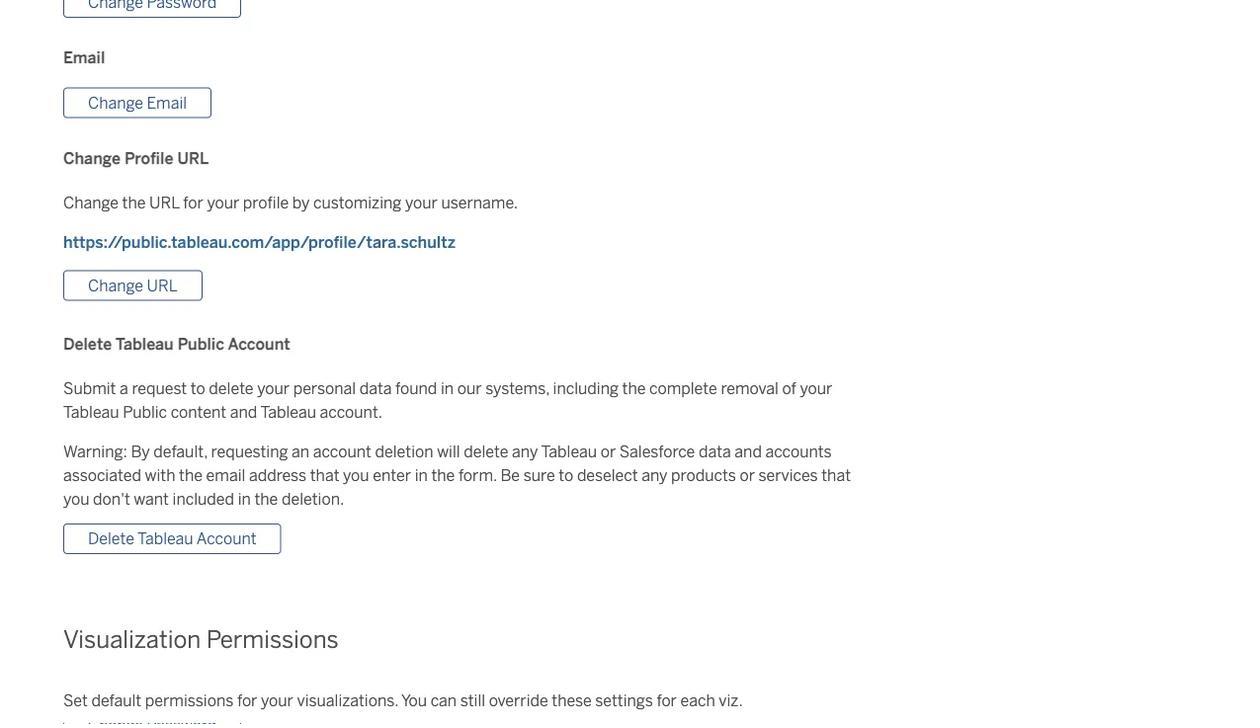 Task type: describe. For each thing, give the bounding box(es) containing it.
0 horizontal spatial any
[[512, 443, 538, 462]]

content
[[171, 403, 227, 422]]

with
[[145, 467, 175, 485]]

including
[[553, 380, 619, 398]]

submit a request to delete your personal data found in our systems, including the complete removal of your tableau public content and tableau account.
[[63, 380, 833, 422]]

found
[[395, 380, 437, 398]]

address
[[249, 467, 307, 485]]

to inside submit a request to delete your personal data found in our systems, including the complete removal of your tableau public content and tableau account.
[[191, 380, 205, 398]]

permissions
[[206, 626, 339, 654]]

systems,
[[485, 380, 550, 398]]

tableau up the an
[[260, 403, 316, 422]]

1 vertical spatial in
[[415, 467, 428, 485]]

your right of
[[800, 380, 833, 398]]

https://public.tableau.com/app/profile/tara.schultz link
[[63, 233, 456, 252]]

1 horizontal spatial you
[[343, 467, 369, 485]]

delete for delete tableau account
[[88, 530, 134, 549]]

sure
[[524, 467, 555, 485]]

products
[[671, 467, 736, 485]]

username.
[[441, 193, 518, 212]]

our
[[457, 380, 482, 398]]

deletion.
[[282, 490, 344, 509]]

deletion
[[375, 443, 433, 462]]

still
[[460, 692, 485, 711]]

of
[[782, 380, 797, 398]]

change for change the url for your profile by customizing your username.
[[63, 193, 119, 212]]

a
[[120, 380, 128, 398]]

tableau up the request
[[115, 335, 174, 354]]

change for change email
[[88, 93, 143, 112]]

1 vertical spatial email
[[147, 93, 187, 112]]

you
[[401, 692, 427, 711]]

your down permissions
[[261, 692, 293, 711]]

submit
[[63, 380, 116, 398]]

accounts
[[766, 443, 832, 462]]

default
[[91, 692, 142, 711]]

removal
[[721, 380, 779, 398]]

0 vertical spatial account
[[228, 335, 290, 354]]

change url
[[88, 276, 178, 295]]

2 horizontal spatial for
[[657, 692, 677, 711]]

url inside button
[[147, 276, 178, 295]]

the down will at the left of page
[[431, 467, 455, 485]]

for for permissions
[[237, 692, 257, 711]]

the down change profile url
[[122, 193, 146, 212]]

can
[[431, 692, 457, 711]]

delete tableau account link
[[63, 524, 281, 555]]

services
[[759, 467, 818, 485]]

delete tableau account
[[88, 530, 257, 549]]

1 horizontal spatial or
[[740, 467, 755, 485]]

account
[[313, 443, 372, 462]]

and inside warning: by default, requesting an account deletion will delete any tableau or salesforce data and accounts associated with the email address that you enter in the form. be sure to deselect any products or services that you don't want included in the deletion.
[[735, 443, 762, 462]]

change profile url
[[63, 149, 209, 168]]

and inside submit a request to delete your personal data found in our systems, including the complete removal of your tableau public content and tableau account.
[[230, 403, 257, 422]]

profile
[[124, 149, 173, 168]]

visualizations.
[[297, 692, 398, 711]]

complete
[[649, 380, 717, 398]]

tableau inside warning: by default, requesting an account deletion will delete any tableau or salesforce data and accounts associated with the email address that you enter in the form. be sure to deselect any products or services that you don't want included in the deletion.
[[541, 443, 597, 462]]

change email
[[88, 93, 187, 112]]



Task type: locate. For each thing, give the bounding box(es) containing it.
1 vertical spatial you
[[63, 490, 89, 509]]

1 horizontal spatial public
[[178, 335, 224, 354]]

your left profile at the left top of the page
[[207, 193, 239, 212]]

want
[[134, 490, 169, 509]]

https://public.tableau.com/app/profile/tara.schultz
[[63, 233, 456, 252]]

you down associated on the bottom
[[63, 490, 89, 509]]

2 vertical spatial url
[[147, 276, 178, 295]]

change
[[88, 93, 143, 112], [63, 149, 120, 168], [63, 193, 119, 212], [88, 276, 143, 295]]

any down salesforce
[[642, 467, 668, 485]]

0 horizontal spatial public
[[123, 403, 167, 422]]

delete up submit
[[63, 335, 112, 354]]

account inside 'delete tableau account' link
[[196, 530, 257, 549]]

tableau up 'sure'
[[541, 443, 597, 462]]

0 vertical spatial any
[[512, 443, 538, 462]]

set default permissions for your visualizations. you can still override these settings for each viz.
[[63, 692, 743, 711]]

change the url for your profile by customizing your username.
[[63, 193, 518, 212]]

1 vertical spatial data
[[699, 443, 731, 462]]

profile
[[243, 193, 289, 212]]

and up "services"
[[735, 443, 762, 462]]

any
[[512, 443, 538, 462], [642, 467, 668, 485]]

url right the profile at the left top
[[177, 149, 209, 168]]

change down change profile url
[[63, 193, 119, 212]]

1 horizontal spatial data
[[699, 443, 731, 462]]

0 vertical spatial public
[[178, 335, 224, 354]]

1 vertical spatial delete
[[88, 530, 134, 549]]

0 vertical spatial delete
[[209, 380, 254, 398]]

for
[[183, 193, 203, 212], [237, 692, 257, 711], [657, 692, 677, 711]]

1 horizontal spatial any
[[642, 467, 668, 485]]

and up requesting
[[230, 403, 257, 422]]

0 horizontal spatial and
[[230, 403, 257, 422]]

data up products
[[699, 443, 731, 462]]

1 vertical spatial delete
[[464, 443, 509, 462]]

an
[[292, 443, 310, 462]]

your left personal
[[257, 380, 290, 398]]

by
[[131, 443, 150, 462]]

permissions
[[145, 692, 234, 711]]

change up change profile url
[[88, 93, 143, 112]]

email up the profile at the left top
[[147, 93, 187, 112]]

1 vertical spatial public
[[123, 403, 167, 422]]

change inside button
[[88, 276, 143, 295]]

1 vertical spatial or
[[740, 467, 755, 485]]

settings
[[595, 692, 653, 711]]

by
[[292, 193, 310, 212]]

be
[[501, 467, 520, 485]]

in down deletion
[[415, 467, 428, 485]]

default,
[[154, 443, 208, 462]]

0 vertical spatial to
[[191, 380, 205, 398]]

warning:
[[63, 443, 127, 462]]

tableau
[[115, 335, 174, 354], [63, 403, 119, 422], [260, 403, 316, 422], [541, 443, 597, 462], [137, 530, 193, 549]]

change url button
[[63, 270, 202, 301]]

email
[[206, 467, 245, 485]]

the inside submit a request to delete your personal data found in our systems, including the complete removal of your tableau public content and tableau account.
[[622, 380, 646, 398]]

0 vertical spatial in
[[441, 380, 454, 398]]

change for change profile url
[[63, 149, 120, 168]]

change for change url
[[88, 276, 143, 295]]

salesforce
[[620, 443, 695, 462]]

any up 'sure'
[[512, 443, 538, 462]]

data inside submit a request to delete your personal data found in our systems, including the complete removal of your tableau public content and tableau account.
[[359, 380, 392, 398]]

0 vertical spatial or
[[601, 443, 616, 462]]

set
[[63, 692, 88, 711]]

don't
[[93, 490, 130, 509]]

delete inside submit a request to delete your personal data found in our systems, including the complete removal of your tableau public content and tableau account.
[[209, 380, 254, 398]]

delete down the don't
[[88, 530, 134, 549]]

public down the request
[[123, 403, 167, 422]]

0 horizontal spatial to
[[191, 380, 205, 398]]

that up deletion.
[[310, 467, 340, 485]]

personal
[[293, 380, 356, 398]]

form.
[[459, 467, 497, 485]]

change email link
[[63, 87, 212, 118]]

enter
[[373, 467, 411, 485]]

1 that from the left
[[310, 467, 340, 485]]

2 horizontal spatial in
[[441, 380, 454, 398]]

or
[[601, 443, 616, 462], [740, 467, 755, 485]]

0 vertical spatial url
[[177, 149, 209, 168]]

1 vertical spatial any
[[642, 467, 668, 485]]

0 vertical spatial email
[[63, 49, 105, 67]]

for left each
[[657, 692, 677, 711]]

email
[[63, 49, 105, 67], [147, 93, 187, 112]]

delete inside warning: by default, requesting an account deletion will delete any tableau or salesforce data and accounts associated with the email address that you enter in the form. be sure to deselect any products or services that you don't want included in the deletion.
[[464, 443, 509, 462]]

0 horizontal spatial delete
[[209, 380, 254, 398]]

0 vertical spatial data
[[359, 380, 392, 398]]

or up deselect
[[601, 443, 616, 462]]

0 vertical spatial and
[[230, 403, 257, 422]]

change up delete tableau public account
[[88, 276, 143, 295]]

account.
[[320, 403, 383, 422]]

1 horizontal spatial to
[[559, 467, 574, 485]]

to up "content"
[[191, 380, 205, 398]]

0 horizontal spatial you
[[63, 490, 89, 509]]

1 horizontal spatial email
[[147, 93, 187, 112]]

and
[[230, 403, 257, 422], [735, 443, 762, 462]]

0 horizontal spatial in
[[238, 490, 251, 509]]

1 horizontal spatial that
[[822, 467, 851, 485]]

the down the default,
[[179, 467, 203, 485]]

to
[[191, 380, 205, 398], [559, 467, 574, 485]]

included
[[173, 490, 234, 509]]

0 horizontal spatial data
[[359, 380, 392, 398]]

deselect
[[577, 467, 638, 485]]

url down the profile at the left top
[[149, 193, 180, 212]]

0 horizontal spatial or
[[601, 443, 616, 462]]

you
[[343, 467, 369, 485], [63, 490, 89, 509]]

email up change email link
[[63, 49, 105, 67]]

associated
[[63, 467, 141, 485]]

data
[[359, 380, 392, 398], [699, 443, 731, 462]]

change left the profile at the left top
[[63, 149, 120, 168]]

in inside submit a request to delete your personal data found in our systems, including the complete removal of your tableau public content and tableau account.
[[441, 380, 454, 398]]

in left our on the left
[[441, 380, 454, 398]]

url for profile
[[177, 149, 209, 168]]

url up delete tableau public account
[[147, 276, 178, 295]]

visualization
[[63, 626, 201, 654]]

public inside submit a request to delete your personal data found in our systems, including the complete removal of your tableau public content and tableau account.
[[123, 403, 167, 422]]

0 horizontal spatial email
[[63, 49, 105, 67]]

warning: by default, requesting an account deletion will delete any tableau or salesforce data and accounts associated with the email address that you enter in the form. be sure to deselect any products or services that you don't want included in the deletion.
[[63, 443, 851, 509]]

1 vertical spatial account
[[196, 530, 257, 549]]

your
[[207, 193, 239, 212], [405, 193, 438, 212], [257, 380, 290, 398], [800, 380, 833, 398], [261, 692, 293, 711]]

delete up "content"
[[209, 380, 254, 398]]

you down account
[[343, 467, 369, 485]]

1 vertical spatial and
[[735, 443, 762, 462]]

override
[[489, 692, 548, 711]]

that
[[310, 467, 340, 485], [822, 467, 851, 485]]

that down accounts
[[822, 467, 851, 485]]

delete tableau public account
[[63, 335, 290, 354]]

1 vertical spatial url
[[149, 193, 180, 212]]

delete
[[63, 335, 112, 354], [88, 530, 134, 549]]

delete for delete tableau public account
[[63, 335, 112, 354]]

1 horizontal spatial in
[[415, 467, 428, 485]]

the right including
[[622, 380, 646, 398]]

request
[[132, 380, 187, 398]]

public
[[178, 335, 224, 354], [123, 403, 167, 422]]

data up account.
[[359, 380, 392, 398]]

1 vertical spatial to
[[559, 467, 574, 485]]

visualization permissions
[[63, 626, 339, 654]]

for for url
[[183, 193, 203, 212]]

1 horizontal spatial for
[[237, 692, 257, 711]]

account
[[228, 335, 290, 354], [196, 530, 257, 549]]

the down address
[[254, 490, 278, 509]]

url
[[177, 149, 209, 168], [149, 193, 180, 212], [147, 276, 178, 295]]

delete up form.
[[464, 443, 509, 462]]

0 vertical spatial delete
[[63, 335, 112, 354]]

0 horizontal spatial for
[[183, 193, 203, 212]]

for right the permissions
[[237, 692, 257, 711]]

or left "services"
[[740, 467, 755, 485]]

your left username.
[[405, 193, 438, 212]]

each
[[681, 692, 715, 711]]

0 vertical spatial you
[[343, 467, 369, 485]]

customizing
[[313, 193, 402, 212]]

1 horizontal spatial delete
[[464, 443, 509, 462]]

to right 'sure'
[[559, 467, 574, 485]]

url for the
[[149, 193, 180, 212]]

2 that from the left
[[822, 467, 851, 485]]

0 horizontal spatial that
[[310, 467, 340, 485]]

requesting
[[211, 443, 288, 462]]

will
[[437, 443, 460, 462]]

2 vertical spatial in
[[238, 490, 251, 509]]

tableau down want
[[137, 530, 193, 549]]

in
[[441, 380, 454, 398], [415, 467, 428, 485], [238, 490, 251, 509]]

1 horizontal spatial and
[[735, 443, 762, 462]]

public up the request
[[178, 335, 224, 354]]

to inside warning: by default, requesting an account deletion will delete any tableau or salesforce data and accounts associated with the email address that you enter in the form. be sure to deselect any products or services that you don't want included in the deletion.
[[559, 467, 574, 485]]

tableau down submit
[[63, 403, 119, 422]]

data inside warning: by default, requesting an account deletion will delete any tableau or salesforce data and accounts associated with the email address that you enter in the form. be sure to deselect any products or services that you don't want included in the deletion.
[[699, 443, 731, 462]]

viz.
[[719, 692, 743, 711]]

delete
[[209, 380, 254, 398], [464, 443, 509, 462]]

for down change profile url
[[183, 193, 203, 212]]

these
[[552, 692, 592, 711]]

in down email
[[238, 490, 251, 509]]

the
[[122, 193, 146, 212], [622, 380, 646, 398], [179, 467, 203, 485], [431, 467, 455, 485], [254, 490, 278, 509]]



Task type: vqa. For each thing, say whether or not it's contained in the screenshot.
Calculations
no



